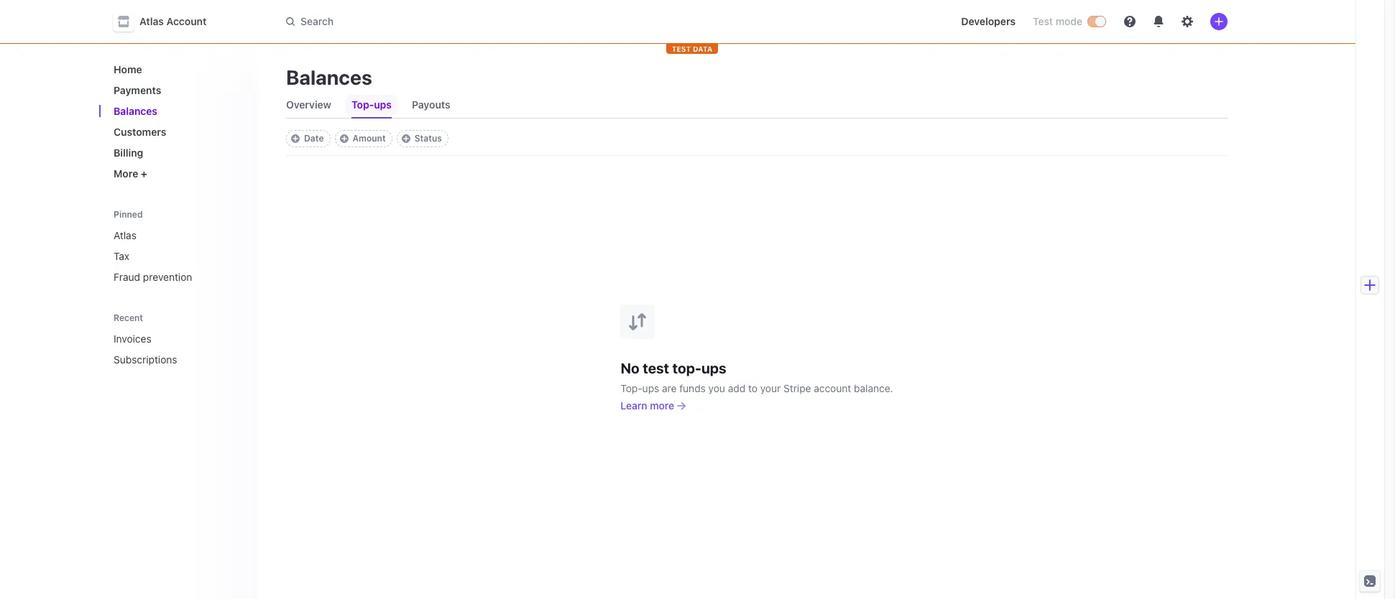 Task type: vqa. For each thing, say whether or not it's contained in the screenshot.
"ups" corresponding to Top-ups are funds you add to your Stripe account balance.
yes



Task type: locate. For each thing, give the bounding box(es) containing it.
no test top-ups
[[621, 360, 727, 376]]

1 horizontal spatial atlas
[[139, 15, 164, 27]]

fraud prevention link
[[108, 265, 246, 289]]

invoices
[[114, 333, 151, 345]]

2 vertical spatial ups
[[642, 382, 659, 394]]

tab list
[[280, 92, 1228, 119]]

balances inside core navigation links element
[[114, 105, 157, 117]]

amount
[[353, 133, 386, 144]]

ups up "amount"
[[374, 98, 392, 111]]

atlas down 'pinned'
[[114, 229, 137, 242]]

1 vertical spatial top-
[[621, 382, 642, 394]]

account
[[814, 382, 851, 394]]

recent navigation links element
[[99, 306, 257, 372]]

balances up overview
[[286, 65, 372, 89]]

top-ups tab
[[346, 92, 397, 118]]

1 vertical spatial balances
[[114, 105, 157, 117]]

test
[[1033, 15, 1053, 27]]

0 horizontal spatial ups
[[374, 98, 392, 111]]

ups up learn more
[[642, 382, 659, 394]]

balance.
[[854, 382, 893, 394]]

atlas account button
[[114, 12, 221, 32]]

notifications image
[[1153, 16, 1165, 27]]

to
[[748, 382, 758, 394]]

help image
[[1124, 16, 1136, 27]]

ups inside tab
[[374, 98, 392, 111]]

add date image
[[291, 134, 300, 143]]

top- up learn
[[621, 382, 642, 394]]

0 horizontal spatial balances
[[114, 105, 157, 117]]

atlas inside pinned element
[[114, 229, 137, 242]]

top-ups are funds you add to your stripe account balance.
[[621, 382, 893, 394]]

data
[[693, 45, 713, 53]]

subscriptions
[[114, 354, 177, 366]]

pinned element
[[108, 224, 246, 289]]

test data
[[672, 45, 713, 53]]

1 horizontal spatial top-
[[621, 382, 642, 394]]

top-ups link
[[346, 95, 397, 115]]

0 vertical spatial balances
[[286, 65, 372, 89]]

core navigation links element
[[108, 58, 246, 185]]

atlas inside button
[[139, 15, 164, 27]]

pinned
[[114, 209, 143, 220]]

top- up "amount"
[[352, 98, 374, 111]]

0 vertical spatial top-
[[352, 98, 374, 111]]

ups
[[374, 98, 392, 111], [702, 360, 727, 376], [642, 382, 659, 394]]

top-
[[352, 98, 374, 111], [621, 382, 642, 394]]

are
[[662, 382, 677, 394]]

add status image
[[402, 134, 410, 143]]

atlas left account
[[139, 15, 164, 27]]

add
[[728, 382, 746, 394]]

1 vertical spatial ups
[[702, 360, 727, 376]]

balances down payments
[[114, 105, 157, 117]]

payouts link
[[406, 95, 456, 115]]

date
[[304, 133, 324, 144]]

atlas
[[139, 15, 164, 27], [114, 229, 137, 242]]

developers link
[[956, 10, 1021, 33]]

payments link
[[108, 78, 246, 102]]

billing
[[114, 147, 143, 159]]

tax
[[114, 250, 129, 262]]

0 vertical spatial atlas
[[139, 15, 164, 27]]

top-
[[672, 360, 702, 376]]

1 vertical spatial atlas
[[114, 229, 137, 242]]

ups for top-ups
[[374, 98, 392, 111]]

balances
[[286, 65, 372, 89], [114, 105, 157, 117]]

ups up you
[[702, 360, 727, 376]]

0 horizontal spatial atlas
[[114, 229, 137, 242]]

your
[[760, 382, 781, 394]]

2 horizontal spatial ups
[[702, 360, 727, 376]]

tab list containing overview
[[280, 92, 1228, 119]]

ups for top-ups are funds you add to your stripe account balance.
[[642, 382, 659, 394]]

customers
[[114, 126, 166, 138]]

0 horizontal spatial top-
[[352, 98, 374, 111]]

invoices link
[[108, 327, 226, 351]]

0 vertical spatial ups
[[374, 98, 392, 111]]

learn more link
[[621, 399, 686, 413]]

top- inside tab
[[352, 98, 374, 111]]

1 horizontal spatial ups
[[642, 382, 659, 394]]

toolbar
[[286, 130, 449, 147]]



Task type: describe. For each thing, give the bounding box(es) containing it.
developers
[[961, 15, 1016, 27]]

prevention
[[143, 271, 192, 283]]

payments
[[114, 84, 161, 96]]

top-ups
[[352, 98, 392, 111]]

atlas for atlas
[[114, 229, 137, 242]]

home link
[[108, 58, 246, 81]]

top- for top-ups are funds you add to your stripe account balance.
[[621, 382, 642, 394]]

tax link
[[108, 244, 246, 268]]

no
[[621, 360, 640, 376]]

test
[[672, 45, 691, 53]]

balances link
[[108, 99, 246, 123]]

search
[[300, 15, 334, 27]]

pinned navigation links element
[[108, 203, 249, 289]]

settings image
[[1182, 16, 1193, 27]]

test mode
[[1033, 15, 1083, 27]]

learn more
[[621, 399, 674, 412]]

fraud
[[114, 271, 140, 283]]

atlas link
[[108, 224, 246, 247]]

you
[[709, 382, 725, 394]]

payouts
[[412, 98, 451, 111]]

billing link
[[108, 141, 246, 165]]

customers link
[[108, 120, 246, 144]]

Search search field
[[277, 8, 683, 35]]

stripe
[[784, 382, 811, 394]]

Search text field
[[277, 8, 683, 35]]

more
[[114, 167, 138, 180]]

mode
[[1056, 15, 1083, 27]]

atlas for atlas account
[[139, 15, 164, 27]]

atlas account
[[139, 15, 207, 27]]

home
[[114, 63, 142, 75]]

1 horizontal spatial balances
[[286, 65, 372, 89]]

recent element
[[99, 327, 257, 372]]

add amount image
[[340, 134, 348, 143]]

more
[[650, 399, 674, 412]]

funds
[[679, 382, 706, 394]]

subscriptions link
[[108, 348, 226, 372]]

test
[[643, 360, 669, 376]]

top- for top-ups
[[352, 98, 374, 111]]

overview link
[[280, 95, 337, 115]]

status
[[415, 133, 442, 144]]

fraud prevention
[[114, 271, 192, 283]]

learn
[[621, 399, 647, 412]]

recent
[[114, 313, 143, 323]]

toolbar containing date
[[286, 130, 449, 147]]

more +
[[114, 167, 147, 180]]

overview
[[286, 98, 331, 111]]

account
[[166, 15, 207, 27]]

+
[[141, 167, 147, 180]]



